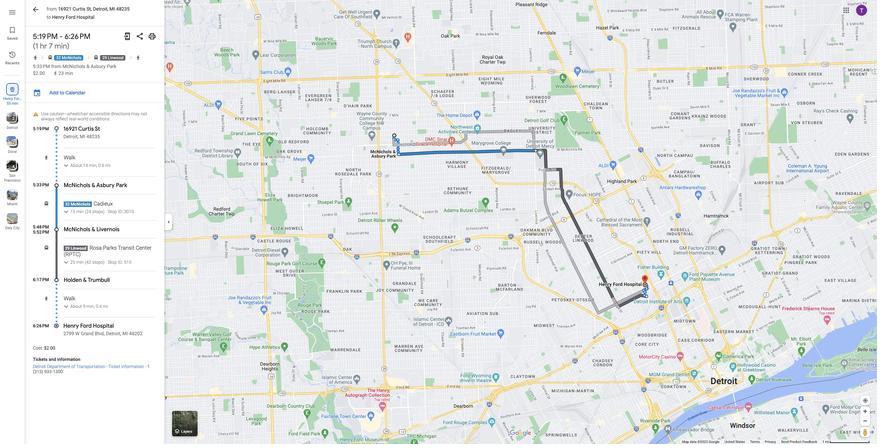 Task type: describe. For each thing, give the bounding box(es) containing it.
of
[[71, 365, 75, 370]]

terms button
[[750, 440, 760, 445]]

holden & trumbull
[[64, 277, 110, 284]]

16921 inside the 16921 curtis st detroit, mi 48235
[[63, 126, 77, 133]]

city
[[13, 226, 20, 231]]

accessible
[[89, 111, 110, 117]]

zoom in image
[[863, 410, 868, 415]]

to inside from 16921 curtis st, detroit, mi 48235 to henry ford hospital
[[47, 14, 51, 20]]

( for mcnichols & asbury park
[[85, 209, 86, 215]]

24
[[86, 209, 91, 215]]

curtis inside the 16921 curtis st detroit, mi 48235
[[78, 126, 94, 133]]

55
[[7, 101, 11, 106]]

directions
[[111, 111, 130, 117]]

5:48 pm
[[33, 225, 49, 230]]

miami
[[7, 202, 18, 207]]

terms
[[750, 441, 760, 445]]

send product feedback
[[781, 441, 817, 445]]

park inside 5:33 pm from mcnichols & asbury park $2.00
[[107, 64, 116, 69]]

48235 inside the 16921 curtis st detroit, mi 48235
[[86, 134, 100, 139]]

(rptc)
[[64, 252, 81, 258]]

detroit department of transportation link
[[33, 365, 105, 370]]

stop for livernois
[[108, 260, 117, 265]]

henry for henry ford hospital
[[3, 97, 13, 101]]

rosa
[[89, 245, 102, 252]]

about for about 9 min , 0.4 mi
[[70, 304, 82, 309]]

mi inside from 16921 curtis st, detroit, mi 48235 to henry ford hospital
[[110, 6, 115, 12]]

from inside 5:33 pm from mcnichols & asbury park $2.00
[[51, 64, 61, 69]]

use caution–wheelchair-accessible directions may not always reflect real-world conditions
[[41, 111, 147, 122]]

32 for 32 mcnichols cadieux
[[65, 202, 70, 207]]

15
[[70, 209, 75, 215]]

1 (313) 933-1300
[[33, 365, 150, 375]]

1 for 1 (313) 933-1300
[[147, 365, 150, 370]]

cadieux
[[94, 201, 113, 207]]

stop for asbury
[[108, 209, 117, 215]]

san francisco
[[4, 174, 20, 183]]

& for livernois
[[92, 227, 95, 233]]

min inside  list
[[12, 101, 18, 106]]

48235 inside from 16921 curtis st, detroit, mi 48235 to henry ford hospital
[[116, 6, 130, 12]]

6:17 pm
[[33, 278, 49, 283]]

mcnichols down 14
[[64, 182, 90, 189]]

( inside 5:19 pm - 6:26 pm ( 1 hr 7 min )
[[33, 41, 35, 51]]

reflect
[[56, 117, 68, 122]]

0 horizontal spatial 6:26 pm
[[33, 324, 49, 329]]

product
[[790, 441, 802, 445]]

henry ford hospital
[[3, 97, 22, 106]]

(313)
[[33, 370, 43, 375]]

stops) for livernois
[[92, 260, 105, 265]]

1300
[[53, 370, 63, 375]]

bus image up 5:48 pm
[[44, 202, 49, 207]]

mcnichols & asbury park
[[64, 182, 127, 189]]

5:33 pm for 5:33 pm
[[33, 183, 49, 188]]

trumbull
[[88, 277, 110, 284]]

about 9 min , 0.4 mi
[[70, 304, 108, 309]]

0 vertical spatial walk image
[[33, 55, 38, 60]]

send product feedback button
[[781, 440, 817, 445]]

48202
[[129, 331, 143, 337]]

department
[[47, 365, 70, 370]]

about 14 min , 0.6 mi
[[70, 163, 110, 168]]

3010
[[124, 209, 134, 215]]

walk for about 14 min , 0.6 mi
[[64, 155, 75, 161]]

min right 25
[[76, 260, 84, 265]]

about for about 14 min , 0.6 mi
[[70, 163, 82, 168]]

2 , then image from the left
[[128, 55, 134, 60]]

always
[[41, 117, 55, 122]]

map data ©2023 google
[[682, 441, 720, 445]]

1 vertical spatial asbury
[[96, 182, 115, 189]]

conditions
[[89, 117, 110, 122]]

32 mcnichols cadieux
[[65, 201, 113, 207]]

0 horizontal spatial 29 linwood
[[65, 246, 86, 251]]

main content containing 5:19 pm
[[25, 0, 165, 445]]

detroit, inside henry ford hospital 2799 w grand blvd, detroit, mi 48202
[[106, 331, 121, 337]]

francisco
[[4, 179, 20, 183]]

tickets
[[33, 357, 48, 363]]

4
[[12, 165, 15, 169]]

933-
[[44, 370, 53, 375]]

ford inside from 16921 curtis st, detroit, mi 48235 to henry ford hospital
[[66, 14, 75, 20]]

henry inside from 16921 curtis st, detroit, mi 48235 to henry ford hospital
[[52, 14, 65, 20]]

bus image down 5:52 pm on the bottom
[[44, 246, 49, 251]]

1 horizontal spatial 29
[[102, 56, 107, 60]]

16921 curtis st detroit, mi 48235
[[63, 126, 100, 139]]

42
[[86, 260, 91, 265]]

ticket information link
[[108, 365, 144, 370]]

, for 14 min
[[96, 163, 97, 168]]

2799
[[63, 331, 74, 337]]

send
[[781, 441, 789, 445]]

25
[[70, 260, 75, 265]]

miami button
[[0, 187, 25, 208]]

- inside 5:19 pm - 6:26 pm ( 1 hr 7 min )
[[59, 32, 63, 41]]

0 horizontal spatial 29
[[65, 246, 70, 251]]

st
[[95, 126, 100, 133]]

2 places element for detroit
[[7, 116, 15, 122]]

st,
[[87, 6, 92, 12]]

©2023
[[698, 441, 708, 445]]

detroit for detroit department of transportation - ticket information
[[33, 365, 46, 370]]

0.6
[[98, 163, 104, 168]]

mcnichols down 15
[[64, 227, 90, 233]]

henry for henry ford hospital 2799 w grand blvd, detroit, mi 48202
[[63, 323, 79, 330]]

1 mi
[[823, 441, 829, 445]]

0 horizontal spatial linwood
[[71, 246, 86, 251]]

add to calendar
[[49, 90, 86, 96]]

0 horizontal spatial information
[[57, 357, 80, 363]]

feedback
[[803, 441, 817, 445]]

add
[[49, 90, 59, 96]]

privacy
[[765, 441, 776, 445]]

mcnichols inside 5:33 pm from mcnichols & asbury park $2.00
[[63, 64, 85, 69]]

4 places element
[[7, 164, 15, 170]]

collapse side panel image
[[165, 219, 172, 226]]

and
[[49, 357, 56, 363]]

daly city button
[[0, 211, 25, 232]]

16921 inside from 16921 curtis st, detroit, mi 48235 to henry ford hospital
[[58, 6, 71, 12]]

23
[[58, 71, 64, 76]]

tickets and information
[[33, 357, 80, 363]]

hospital inside from 16921 curtis st, detroit, mi 48235 to henry ford hospital
[[77, 14, 94, 20]]

livernois
[[96, 227, 120, 233]]

walk image for about 14 min , 0.6 mi
[[44, 155, 49, 160]]

2 places element for doral
[[7, 140, 15, 146]]

may
[[131, 111, 140, 117]]

map
[[682, 441, 689, 445]]

1 for 1 mi
[[823, 441, 825, 445]]

caution–wheelchair-
[[50, 111, 89, 117]]

cost: $2.00
[[33, 346, 55, 351]]

recents
[[5, 61, 19, 65]]

cost:
[[33, 346, 43, 351]]

show your location image
[[863, 398, 869, 404]]

, then image
[[86, 55, 91, 60]]

detroit, inside from 16921 curtis st, detroit, mi 48235 to henry ford hospital
[[93, 6, 108, 12]]

id: for asbury
[[118, 209, 123, 215]]

1 vertical spatial $2.00
[[44, 346, 55, 351]]

san
[[9, 174, 16, 178]]

zoom out image
[[863, 419, 868, 424]]

)
[[67, 41, 69, 51]]

detroit department of transportation - ticket information
[[33, 365, 144, 370]]

9
[[83, 304, 85, 309]]

center
[[136, 245, 152, 252]]

5:33 pm for 5:33 pm from mcnichols & asbury park $2.00
[[33, 64, 50, 69]]

bus image right , then icon
[[94, 55, 99, 60]]



Task type: vqa. For each thing, say whether or not it's contained in the screenshot.
7:34 PM's "CO"
no



Task type: locate. For each thing, give the bounding box(es) containing it.
1 vertical spatial 5:33 pm
[[33, 183, 49, 188]]

from 16921 curtis st, detroit, mi 48235 to henry ford hospital
[[47, 6, 130, 20]]

henry up 5:19 pm - 6:26 pm ( 1 hr 7 min )
[[52, 14, 65, 20]]

& inside 5:33 pm from mcnichols & asbury park $2.00
[[87, 64, 90, 69]]

walking image
[[53, 71, 58, 76]]

rosa parks transit center (rptc)
[[64, 245, 152, 258]]

32
[[56, 56, 61, 60], [65, 202, 70, 207]]

mcnichols down the 32 mcnichols
[[63, 64, 85, 69]]

information right ticket
[[121, 365, 144, 370]]

w
[[75, 331, 80, 337]]

1 right feedback
[[823, 441, 825, 445]]

5:19 pm inside 5:19 pm - 6:26 pm ( 1 hr 7 min )
[[33, 32, 58, 41]]

5:33 pm from mcnichols & asbury park $2.00
[[33, 64, 116, 76]]

2 vertical spatial ford
[[80, 323, 92, 330]]

curtis left st,
[[73, 6, 85, 12]]

· for livernois
[[106, 260, 107, 265]]

1 inside 5:19 pm - 6:26 pm ( 1 hr 7 min )
[[35, 41, 38, 51]]

henry inside the henry ford hospital
[[3, 97, 13, 101]]

hospital
[[77, 14, 94, 20], [5, 101, 19, 106], [93, 323, 114, 330]]

0 vertical spatial id:
[[118, 209, 123, 215]]

saved button
[[0, 23, 25, 42]]

to inside button
[[60, 90, 64, 96]]

1 horizontal spatial 29 linwood
[[102, 56, 123, 60]]

warning tooltip
[[33, 112, 39, 117]]

detroit for detroit
[[7, 126, 18, 130]]

0 horizontal spatial , then image
[[40, 55, 45, 60]]

0 vertical spatial linwood
[[108, 56, 123, 60]]

footer inside google maps element
[[682, 440, 823, 445]]

linwood up (rptc)
[[71, 246, 86, 251]]

detroit, right blvd,
[[106, 331, 121, 337]]

1 horizontal spatial information
[[121, 365, 144, 370]]

1 walk from the top
[[64, 155, 75, 161]]

ford
[[66, 14, 75, 20], [14, 97, 22, 101], [80, 323, 92, 330]]

directions from 16921 curtis st, detroit, mi 48235 to henry ford hospital region
[[25, 26, 165, 445]]

mcnichols down )
[[62, 56, 81, 60]]

0.4
[[96, 304, 102, 309]]

1 vertical spatial (
[[85, 209, 86, 215]]

2 vertical spatial walk image
[[44, 296, 49, 302]]

- left )
[[59, 32, 63, 41]]

2 for detroit
[[12, 117, 15, 121]]

1 vertical spatial detroit
[[33, 365, 46, 370]]

ford up 55 min
[[14, 97, 22, 101]]

0 vertical spatial ford
[[66, 14, 75, 20]]

( for mcnichols & livernois
[[85, 260, 86, 265]]

0 horizontal spatial 1
[[35, 41, 38, 51]]

& left livernois
[[92, 227, 95, 233]]

detroit,
[[93, 6, 108, 12], [63, 134, 79, 139], [106, 331, 121, 337]]

footer
[[682, 440, 823, 445]]

0 vertical spatial ·
[[106, 209, 107, 215]]

1 horizontal spatial linwood
[[108, 56, 123, 60]]

0 vertical spatial hospital
[[77, 14, 94, 20]]

48235 down st
[[86, 134, 100, 139]]

min right 23 on the top left of page
[[65, 71, 73, 76]]

about left 14
[[70, 163, 82, 168]]

2 vertical spatial detroit,
[[106, 331, 121, 337]]

mcnichols up 15
[[71, 202, 90, 207]]

1 vertical spatial to
[[60, 90, 64, 96]]

1 vertical spatial id:
[[118, 260, 123, 265]]

detroit, right st,
[[93, 6, 108, 12]]

1 horizontal spatial ford
[[66, 14, 75, 20]]

hospital up blvd,
[[93, 323, 114, 330]]


[[9, 86, 15, 93]]

2 for doral
[[12, 141, 15, 145]]

hr
[[40, 41, 47, 51]]

curtis down world
[[78, 126, 94, 133]]

stop down rosa parks transit center (rptc) in the bottom left of the page
[[108, 260, 117, 265]]

15 min ( 24 stops) · stop id: 3010
[[70, 209, 134, 215]]

0 vertical spatial 6:26 pm
[[65, 32, 90, 41]]

1 vertical spatial ,
[[94, 304, 95, 309]]

google account: tyler black  
(blacklashes1000@gmail.com) image
[[856, 5, 867, 16]]

1 vertical spatial detroit,
[[63, 134, 79, 139]]

6:26 pm inside 5:19 pm - 6:26 pm ( 1 hr 7 min )
[[65, 32, 90, 41]]

2 down 55 min
[[12, 117, 15, 121]]

detroit inside region
[[33, 365, 46, 370]]

about
[[70, 163, 82, 168], [70, 304, 82, 309]]

1 5:19 pm from the top
[[33, 32, 58, 41]]

- right ticket
[[144, 365, 147, 370]]

0 vertical spatial 5:19 pm
[[33, 32, 58, 41]]

1
[[35, 41, 38, 51], [147, 365, 150, 370], [823, 441, 825, 445]]

2 places element down 55 min
[[7, 116, 15, 122]]

 list
[[0, 0, 25, 445]]

to
[[47, 14, 51, 20], [60, 90, 64, 96]]

use
[[41, 111, 49, 117]]

0 vertical spatial detroit,
[[93, 6, 108, 12]]

min right 7
[[55, 41, 67, 51]]

stop
[[108, 209, 117, 215], [108, 260, 117, 265]]

min inside 5:19 pm - 6:26 pm ( 1 hr 7 min )
[[55, 41, 67, 51]]

1 vertical spatial walk
[[64, 296, 75, 302]]

detroit, inside the 16921 curtis st detroit, mi 48235
[[63, 134, 79, 139]]

walk for about 9 min , 0.4 mi
[[64, 296, 75, 302]]

min right "9"
[[87, 304, 94, 309]]

- left ticket
[[106, 365, 107, 370]]

48235
[[116, 6, 130, 12], [86, 134, 100, 139]]

1 vertical spatial linwood
[[71, 246, 86, 251]]

mi down world
[[80, 134, 85, 139]]

not
[[141, 111, 147, 117]]

16921
[[58, 6, 71, 12], [63, 126, 77, 133]]

1 horizontal spatial to
[[60, 90, 64, 96]]

0 vertical spatial walk
[[64, 155, 75, 161]]

information
[[57, 357, 80, 363], [121, 365, 144, 370]]

grand
[[81, 331, 94, 337]]

5:33 pm
[[33, 64, 50, 69], [33, 183, 49, 188]]

1 horizontal spatial -
[[106, 365, 107, 370]]

2 horizontal spatial -
[[144, 365, 147, 370]]

0 vertical spatial ,
[[96, 163, 97, 168]]

5:19 pm for 5:19 pm
[[33, 126, 49, 132]]

& right holden at the left bottom of page
[[83, 277, 87, 284]]

0 vertical spatial 29
[[102, 56, 107, 60]]

1 2 from the top
[[12, 117, 15, 121]]

2 about from the top
[[70, 304, 82, 309]]

mi right feedback
[[825, 441, 829, 445]]

id:
[[118, 209, 123, 215], [118, 260, 123, 265]]

1 vertical spatial ·
[[106, 260, 107, 265]]

to up 5:19 pm - 6:26 pm ( 1 hr 7 min )
[[47, 14, 51, 20]]

32 inside 32 mcnichols cadieux
[[65, 202, 70, 207]]

bus image down 7
[[48, 55, 53, 60]]

linwood
[[108, 56, 123, 60], [71, 246, 86, 251]]

1 , then image from the left
[[40, 55, 45, 60]]

walk image for about 9 min , 0.4 mi
[[44, 296, 49, 302]]

transportation
[[76, 365, 105, 370]]

7
[[49, 41, 53, 51]]

2 vertical spatial mi
[[122, 331, 128, 337]]

0 horizontal spatial mi
[[80, 134, 85, 139]]

55 min
[[7, 101, 18, 106]]

hospital for henry ford hospital
[[5, 101, 19, 106]]

calendar
[[65, 90, 86, 96]]

id: left 3010
[[118, 209, 123, 215]]

from up 5:19 pm - 6:26 pm ( 1 hr 7 min )
[[47, 6, 57, 12]]

doral
[[8, 150, 17, 154]]

·
[[106, 209, 107, 215], [106, 260, 107, 265]]

footer containing map data ©2023 google
[[682, 440, 823, 445]]

henry up '2799'
[[63, 323, 79, 330]]

1 vertical spatial stop
[[108, 260, 117, 265]]

0 vertical spatial henry
[[52, 14, 65, 20]]

1 vertical spatial mi
[[80, 134, 85, 139]]

1 vertical spatial ford
[[14, 97, 22, 101]]

min right 15
[[76, 209, 84, 215]]

2 id: from the top
[[118, 260, 123, 265]]

14
[[83, 163, 88, 168]]

saved
[[7, 36, 18, 41]]

mi for 0.4 mi
[[103, 304, 108, 309]]

· for asbury
[[106, 209, 107, 215]]

hospital inside henry ford hospital 2799 w grand blvd, detroit, mi 48202
[[93, 323, 114, 330]]

2 walk from the top
[[64, 296, 75, 302]]

5:19 pm down always
[[33, 126, 49, 132]]

1 mi button
[[823, 441, 870, 445]]

,
[[96, 163, 97, 168], [94, 304, 95, 309]]

world
[[77, 117, 88, 122]]

min right 55
[[12, 101, 18, 106]]

, for 9 min
[[94, 304, 95, 309]]

2 vertical spatial hospital
[[93, 323, 114, 330]]

add to calendar button
[[46, 87, 89, 99]]

29 linwood
[[102, 56, 123, 60], [65, 246, 86, 251]]

1 vertical spatial stops)
[[92, 260, 105, 265]]

hospital inside the henry ford hospital
[[5, 101, 19, 106]]

walk up about 14 min , 0.6 mi
[[64, 155, 75, 161]]

16921 left st,
[[58, 6, 71, 12]]

1 horizontal spatial detroit
[[33, 365, 46, 370]]

1 · from the top
[[106, 209, 107, 215]]

1 vertical spatial from
[[51, 64, 61, 69]]

29 linwood right , then icon
[[102, 56, 123, 60]]

ford inside henry ford hospital 2799 w grand blvd, detroit, mi 48202
[[80, 323, 92, 330]]

0 vertical spatial (
[[33, 41, 35, 51]]

min right 14
[[89, 163, 96, 168]]

48235 right st,
[[116, 6, 130, 12]]

2 horizontal spatial 1
[[823, 441, 825, 445]]

united
[[725, 441, 735, 445]]

5:19 pm for 5:19 pm - 6:26 pm ( 1 hr 7 min )
[[33, 32, 58, 41]]

0 vertical spatial mi
[[110, 6, 115, 12]]

1 horizontal spatial , then image
[[128, 55, 134, 60]]

6:26 pm up the cost: on the bottom left of page
[[33, 324, 49, 329]]

0 horizontal spatial 48235
[[86, 134, 100, 139]]

blvd,
[[95, 331, 105, 337]]

walk down holden at the left bottom of page
[[64, 296, 75, 302]]

asbury up cadieux
[[96, 182, 115, 189]]

1 right ticket information link
[[147, 365, 150, 370]]

0 horizontal spatial to
[[47, 14, 51, 20]]

0 vertical spatial 16921
[[58, 6, 71, 12]]

asbury down , then icon
[[91, 64, 106, 69]]

1 vertical spatial park
[[116, 182, 127, 189]]

min
[[55, 41, 67, 51], [65, 71, 73, 76], [12, 101, 18, 106], [89, 163, 96, 168], [76, 209, 84, 215], [76, 260, 84, 265], [87, 304, 94, 309]]

2 places element
[[7, 116, 15, 122], [7, 140, 15, 146]]

united states
[[725, 441, 745, 445]]

-
[[59, 32, 63, 41], [106, 365, 107, 370], [144, 365, 147, 370]]

1 stop from the top
[[108, 209, 117, 215]]

1 vertical spatial 2 places element
[[7, 140, 15, 146]]

5:33 pm inside 5:33 pm from mcnichols & asbury park $2.00
[[33, 64, 50, 69]]

& for asbury
[[92, 182, 95, 189]]

32 up 23 on the top left of page
[[56, 56, 61, 60]]

0 vertical spatial 48235
[[116, 6, 130, 12]]

1 vertical spatial 48235
[[86, 134, 100, 139]]

ford up 5:19 pm - 6:26 pm ( 1 hr 7 min )
[[66, 14, 75, 20]]

holden
[[64, 277, 82, 284]]

menu image
[[8, 8, 16, 16]]

1 vertical spatial 6:26 pm
[[33, 324, 49, 329]]

mi right 0.4
[[103, 304, 108, 309]]

walk image
[[33, 55, 38, 60], [44, 155, 49, 160], [44, 296, 49, 302]]

1 about from the top
[[70, 163, 82, 168]]

1 2 places element from the top
[[7, 116, 15, 122]]

0 vertical spatial 1
[[35, 41, 38, 51]]

asbury inside 5:33 pm from mcnichols & asbury park $2.00
[[91, 64, 106, 69]]

ford inside the henry ford hospital
[[14, 97, 22, 101]]

& for trumbull
[[83, 277, 87, 284]]

stop down cadieux
[[108, 209, 117, 215]]

1 vertical spatial 1
[[147, 365, 150, 370]]

id: for livernois
[[118, 260, 123, 265]]

· down rosa parks transit center (rptc) in the bottom left of the page
[[106, 260, 107, 265]]

29 up (rptc)
[[65, 246, 70, 251]]

5:19 pm - 6:26 pm ( 1 hr 7 min )
[[33, 32, 90, 51]]

mcnichols & livernois
[[64, 227, 120, 233]]

1 vertical spatial 5:19 pm
[[33, 126, 49, 132]]

walk image
[[136, 55, 141, 60]]

mi for 0.6 mi
[[105, 163, 110, 168]]

daly
[[5, 226, 12, 231]]

& down , then icon
[[87, 64, 90, 69]]

5:52 pm
[[33, 230, 49, 235]]

0 vertical spatial 29 linwood
[[102, 56, 123, 60]]

1 vertical spatial henry
[[3, 97, 13, 101]]

5:33 pm down hr
[[33, 64, 50, 69]]

0 horizontal spatial detroit
[[7, 126, 18, 130]]

6:26 pm up the 32 mcnichols
[[65, 32, 90, 41]]

0 horizontal spatial ford
[[14, 97, 22, 101]]

$2.00 up and
[[44, 346, 55, 351]]

& up 32 mcnichols cadieux
[[92, 182, 95, 189]]

1 vertical spatial 29
[[65, 246, 70, 251]]

mi right st,
[[110, 6, 115, 12]]

1 left hr
[[35, 41, 38, 51]]

0 vertical spatial mi
[[105, 163, 110, 168]]

henry ford hospital 2799 w grand blvd, detroit, mi 48202
[[63, 323, 143, 337]]

0 vertical spatial asbury
[[91, 64, 106, 69]]

mi inside the 16921 curtis st detroit, mi 48235
[[80, 134, 85, 139]]

· down cadieux
[[106, 209, 107, 215]]

show street view coverage image
[[861, 428, 871, 438]]

, then image left walk image
[[128, 55, 134, 60]]

2 horizontal spatial ford
[[80, 323, 92, 330]]

daly city
[[5, 226, 20, 231]]

stops) down cadieux
[[92, 209, 105, 215]]

from inside from 16921 curtis st, detroit, mi 48235 to henry ford hospital
[[47, 6, 57, 12]]

$2.00 inside 5:33 pm from mcnichols & asbury park $2.00
[[33, 71, 45, 76]]

detroit inside  list
[[7, 126, 18, 130]]

united states button
[[725, 440, 745, 445]]

2 stops) from the top
[[92, 260, 105, 265]]

2
[[12, 117, 15, 121], [12, 141, 15, 145]]

bus image
[[48, 55, 53, 60], [94, 55, 99, 60], [44, 202, 49, 207], [44, 246, 49, 251]]

0 vertical spatial $2.00
[[33, 71, 45, 76]]

1 inside 1 (313) 933-1300
[[147, 365, 150, 370]]

2 vertical spatial (
[[85, 260, 86, 265]]

0 vertical spatial information
[[57, 357, 80, 363]]

1 id: from the top
[[118, 209, 123, 215]]

29 linwood up (rptc)
[[65, 246, 86, 251]]

henry
[[52, 14, 65, 20], [3, 97, 13, 101], [63, 323, 79, 330]]

2 5:19 pm from the top
[[33, 126, 49, 132]]

$2.00 left the walking icon
[[33, 71, 45, 76]]

mi right 0.6
[[105, 163, 110, 168]]

from
[[47, 6, 57, 12], [51, 64, 61, 69]]

ford up grand
[[80, 323, 92, 330]]

2 5:33 pm from the top
[[33, 183, 49, 188]]

0 vertical spatial 2
[[12, 117, 15, 121]]

0 vertical spatial from
[[47, 6, 57, 12]]

hospital for henry ford hospital 2799 w grand blvd, detroit, mi 48202
[[93, 323, 114, 330]]

main content
[[25, 0, 165, 445]]

detroit up doral
[[7, 126, 18, 130]]

1 vertical spatial mi
[[103, 304, 108, 309]]

henry inside henry ford hospital 2799 w grand blvd, detroit, mi 48202
[[63, 323, 79, 330]]

0 vertical spatial park
[[107, 64, 116, 69]]

ford for henry ford hospital
[[14, 97, 22, 101]]

mi
[[105, 163, 110, 168], [103, 304, 108, 309], [825, 441, 829, 445]]

2 2 from the top
[[12, 141, 15, 145]]

1 stops) from the top
[[92, 209, 105, 215]]

1 vertical spatial 16921
[[63, 126, 77, 133]]

25 min ( 42 stops) · stop id: 515
[[70, 260, 131, 265]]

, then image
[[40, 55, 45, 60], [128, 55, 134, 60]]

( right 25
[[85, 260, 86, 265]]

1 vertical spatial 29 linwood
[[65, 246, 86, 251]]

information up detroit department of transportation link at bottom left
[[57, 357, 80, 363]]

linwood left walk image
[[108, 56, 123, 60]]

5:33 pm right francisco
[[33, 183, 49, 188]]

( left hr
[[33, 41, 35, 51]]

1 vertical spatial 2
[[12, 141, 15, 145]]

states
[[736, 441, 745, 445]]

1 vertical spatial hospital
[[5, 101, 19, 106]]

about left "9"
[[70, 304, 82, 309]]

0 vertical spatial detroit
[[7, 126, 18, 130]]

0 vertical spatial 32
[[56, 56, 61, 60]]

hospital down the 
[[5, 101, 19, 106]]

1 horizontal spatial 6:26 pm
[[65, 32, 90, 41]]

2 stop from the top
[[108, 260, 117, 265]]

ticket
[[108, 365, 120, 370]]

detroit
[[7, 126, 18, 130], [33, 365, 46, 370]]

data
[[690, 441, 697, 445]]

1 horizontal spatial 1
[[147, 365, 150, 370]]

from up the walking icon
[[51, 64, 61, 69]]

curtis inside from 16921 curtis st, detroit, mi 48235 to henry ford hospital
[[73, 6, 85, 12]]

mi inside henry ford hospital 2799 w grand blvd, detroit, mi 48202
[[122, 331, 128, 337]]

1 horizontal spatial ,
[[96, 163, 97, 168]]

2 up doral
[[12, 141, 15, 145]]

hospital down st,
[[77, 14, 94, 20]]

curtis
[[73, 6, 85, 12], [78, 126, 94, 133]]

0 vertical spatial stop
[[108, 209, 117, 215]]

, then image down hr
[[40, 55, 45, 60]]

id: left 515
[[118, 260, 123, 265]]

5:19 pm left )
[[33, 32, 58, 41]]

real-
[[69, 117, 77, 122]]

0 horizontal spatial ,
[[94, 304, 95, 309]]

layers
[[181, 430, 192, 435]]

, left 0.4
[[94, 304, 95, 309]]

2 2 places element from the top
[[7, 140, 15, 146]]

0 vertical spatial to
[[47, 14, 51, 20]]

henry up 55
[[3, 97, 13, 101]]

32 down 'mcnichols & asbury park' at left
[[65, 202, 70, 207]]

2 · from the top
[[106, 260, 107, 265]]

2 vertical spatial 1
[[823, 441, 825, 445]]

mcnichols
[[62, 56, 81, 60], [63, 64, 85, 69], [64, 182, 90, 189], [71, 202, 90, 207], [64, 227, 90, 233]]

stops) right the 42
[[92, 260, 105, 265]]

23 min
[[58, 71, 73, 76]]

asbury
[[91, 64, 106, 69], [96, 182, 115, 189]]

transit
[[118, 245, 134, 252]]

2 vertical spatial henry
[[63, 323, 79, 330]]

16921 down real-
[[63, 126, 77, 133]]

detroit, down real-
[[63, 134, 79, 139]]

1 5:33 pm from the top
[[33, 64, 50, 69]]

google maps element
[[0, 0, 877, 445]]

32 for 32 mcnichols
[[56, 56, 61, 60]]

2 places element up doral
[[7, 140, 15, 146]]

1 vertical spatial walk image
[[44, 155, 49, 160]]

2 vertical spatial mi
[[825, 441, 829, 445]]

0 vertical spatial about
[[70, 163, 82, 168]]

ford for henry ford hospital 2799 w grand blvd, detroit, mi 48202
[[80, 323, 92, 330]]

, left 0.6
[[96, 163, 97, 168]]

( down 32 mcnichols cadieux
[[85, 209, 86, 215]]

1 vertical spatial information
[[121, 365, 144, 370]]

stops) for asbury
[[92, 209, 105, 215]]

1 vertical spatial about
[[70, 304, 82, 309]]

to right add at top left
[[60, 90, 64, 96]]

1 vertical spatial curtis
[[78, 126, 94, 133]]

mcnichols inside 32 mcnichols cadieux
[[71, 202, 90, 207]]

mi left 48202
[[122, 331, 128, 337]]

29 right , then icon
[[102, 56, 107, 60]]

privacy button
[[765, 440, 776, 445]]

detroit down tickets
[[33, 365, 46, 370]]



